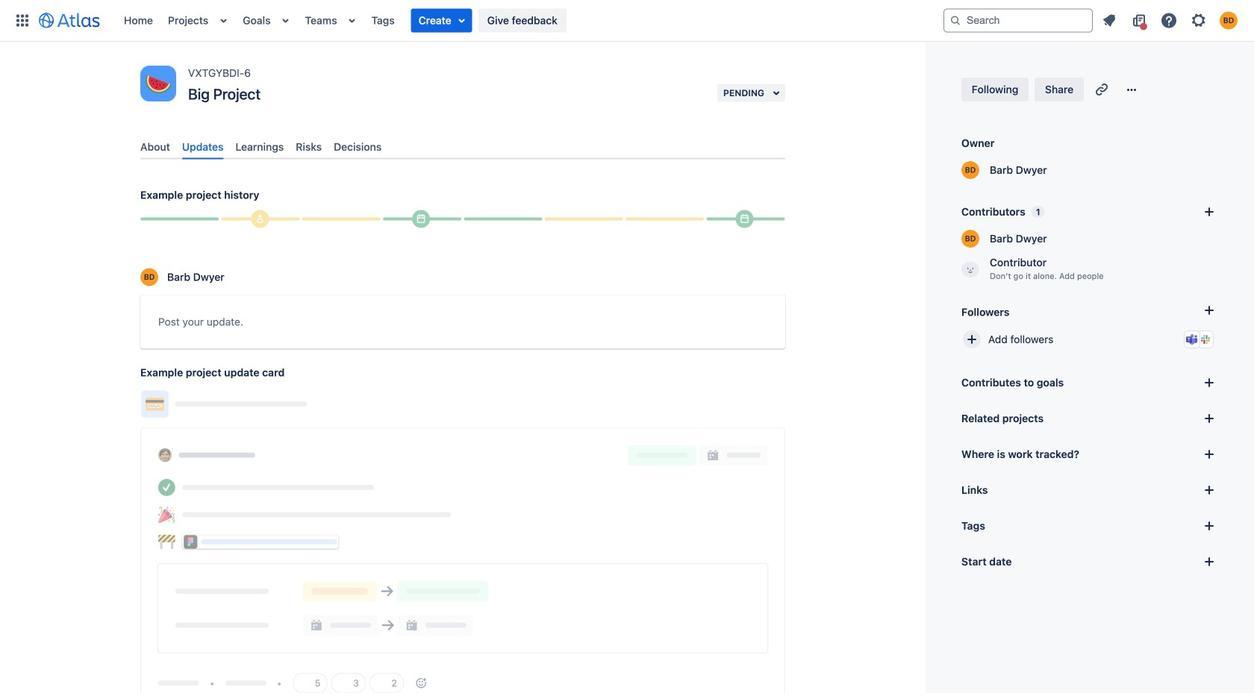 Task type: vqa. For each thing, say whether or not it's contained in the screenshot.
the Add team or contributors image
yes



Task type: describe. For each thing, give the bounding box(es) containing it.
switch to... image
[[13, 12, 31, 29]]

list item inside list
[[411, 9, 473, 32]]

slack logo showing nan channels are connected to this project image
[[1200, 334, 1212, 346]]

0 horizontal spatial list
[[117, 0, 944, 41]]

1 horizontal spatial list
[[1096, 9, 1246, 32]]

Search field
[[944, 9, 1093, 32]]

add link image
[[1201, 482, 1219, 500]]

search image
[[950, 15, 962, 27]]

Main content area, start typing to enter text. text field
[[158, 313, 768, 337]]



Task type: locate. For each thing, give the bounding box(es) containing it.
add team or contributors image
[[1201, 203, 1219, 221]]

notifications image
[[1101, 12, 1119, 29]]

add follower image
[[963, 331, 981, 349]]

banner
[[0, 0, 1255, 42]]

settings image
[[1190, 12, 1208, 29]]

list
[[117, 0, 944, 41], [1096, 9, 1246, 32]]

None search field
[[944, 9, 1093, 32]]

add work tracking links image
[[1201, 446, 1219, 464]]

set start date image
[[1201, 553, 1219, 571]]

account image
[[1220, 12, 1238, 29]]

tab list
[[134, 135, 792, 160]]

msteams logo showing  channels are connected to this project image
[[1187, 334, 1199, 346]]

add a follower image
[[1201, 302, 1219, 320]]

add related project image
[[1201, 410, 1219, 428]]

top element
[[9, 0, 944, 41]]

list item
[[411, 9, 473, 32]]

add tag image
[[1201, 518, 1219, 535]]

add goals image
[[1201, 374, 1219, 392]]

help image
[[1161, 12, 1178, 29]]



